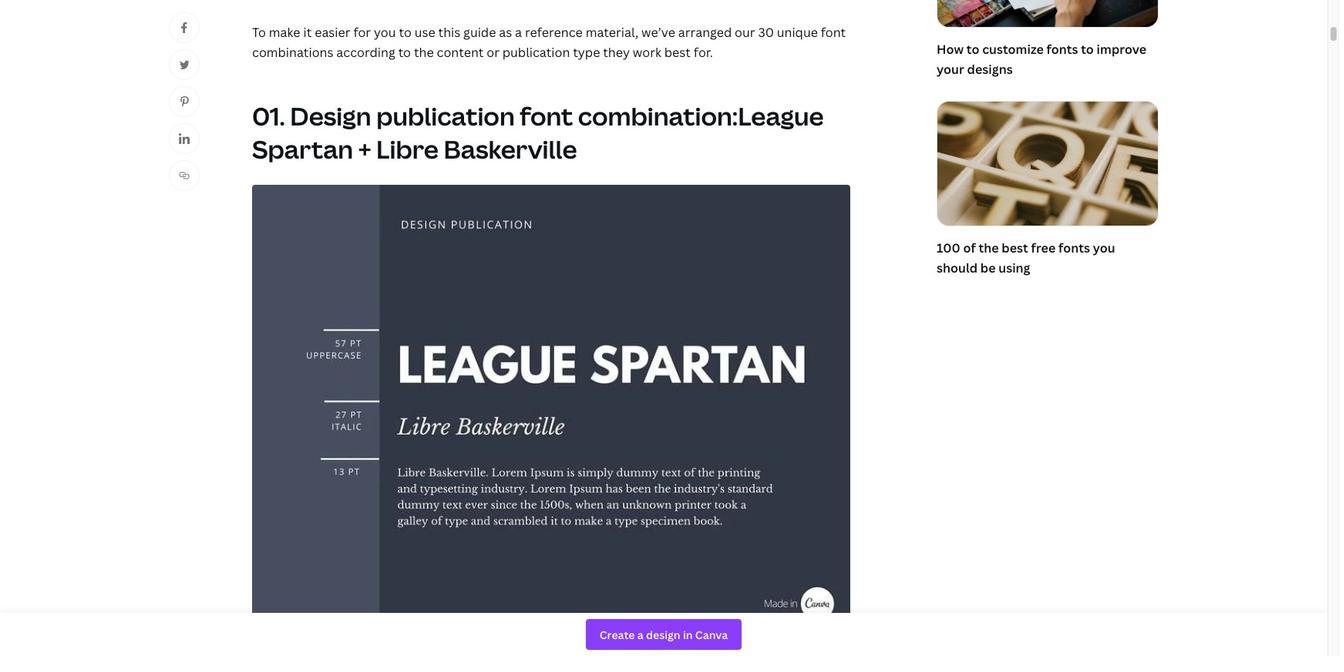 Task type: locate. For each thing, give the bounding box(es) containing it.
1 horizontal spatial you
[[1093, 240, 1116, 257]]

you inside to make it easier for you to use this guide as a reference material, we've arranged our 30 unique font combinations according to the content or publication type they work best for.
[[374, 24, 396, 41]]

best left for.
[[665, 44, 691, 61]]

to left improve
[[1081, 41, 1094, 58]]

the
[[414, 44, 434, 61], [979, 240, 999, 257]]

0 vertical spatial fonts
[[1047, 41, 1078, 58]]

fonts down font illustration design art words "image"
[[1047, 41, 1078, 58]]

fonts right the free
[[1059, 240, 1090, 257]]

1 vertical spatial publication
[[376, 99, 515, 132]]

01.
[[252, 99, 285, 132]]

0 horizontal spatial you
[[374, 24, 396, 41]]

free
[[1031, 240, 1056, 257]]

best
[[665, 44, 691, 61], [1002, 240, 1029, 257]]

font up baskerville
[[520, 99, 573, 132]]

0 vertical spatial you
[[374, 24, 396, 41]]

font right unique
[[821, 24, 846, 41]]

spartan
[[252, 133, 353, 166]]

make
[[269, 24, 300, 41]]

0 vertical spatial best
[[665, 44, 691, 61]]

font inside 01. design publication font combination:league spartan + libre baskerville
[[520, 99, 573, 132]]

material,
[[586, 24, 639, 41]]

best free fonts image
[[938, 102, 1158, 226]]

best up using
[[1002, 240, 1029, 257]]

100 of the best free fonts you should be using
[[937, 240, 1116, 277]]

using
[[999, 260, 1031, 277]]

improve
[[1097, 41, 1147, 58]]

1 vertical spatial the
[[979, 240, 999, 257]]

100 of the best free fonts you should be using link
[[937, 101, 1159, 282]]

font inside to make it easier for you to use this guide as a reference material, we've arranged our 30 unique font combinations according to the content or publication type they work best for.
[[821, 24, 846, 41]]

work
[[633, 44, 662, 61]]

how to customize fonts to improve your designs
[[937, 41, 1147, 78]]

0 vertical spatial font
[[821, 24, 846, 41]]

you right for
[[374, 24, 396, 41]]

it
[[303, 24, 312, 41]]

0 horizontal spatial font
[[520, 99, 573, 132]]

customize
[[983, 41, 1044, 58]]

type
[[573, 44, 600, 61]]

1 horizontal spatial best
[[1002, 240, 1029, 257]]

1 horizontal spatial the
[[979, 240, 999, 257]]

0 vertical spatial publication
[[503, 44, 570, 61]]

or
[[487, 44, 500, 61]]

you right the free
[[1093, 240, 1116, 257]]

the inside to make it easier for you to use this guide as a reference material, we've arranged our 30 unique font combinations according to the content or publication type they work best for.
[[414, 44, 434, 61]]

you inside 100 of the best free fonts you should be using
[[1093, 240, 1116, 257]]

of
[[963, 240, 976, 257]]

0 horizontal spatial the
[[414, 44, 434, 61]]

1 vertical spatial you
[[1093, 240, 1116, 257]]

your
[[937, 61, 965, 78]]

01. design publication font combination:league spartan + libre baskerville
[[252, 99, 824, 166]]

1 vertical spatial font
[[520, 99, 573, 132]]

we've
[[642, 24, 675, 41]]

the down use
[[414, 44, 434, 61]]

100
[[937, 240, 961, 257]]

publication down reference
[[503, 44, 570, 61]]

be
[[981, 260, 996, 277]]

the right the of
[[979, 240, 999, 257]]

1 vertical spatial best
[[1002, 240, 1029, 257]]

0 vertical spatial the
[[414, 44, 434, 61]]

1 horizontal spatial font
[[821, 24, 846, 41]]

our
[[735, 24, 755, 41]]

fonts
[[1047, 41, 1078, 58], [1059, 240, 1090, 257]]

should
[[937, 260, 978, 277]]

fonts inside how to customize fonts to improve your designs
[[1047, 41, 1078, 58]]

you
[[374, 24, 396, 41], [1093, 240, 1116, 257]]

publication
[[503, 44, 570, 61], [376, 99, 515, 132]]

30
[[758, 24, 774, 41]]

0 horizontal spatial best
[[665, 44, 691, 61]]

1 vertical spatial fonts
[[1059, 240, 1090, 257]]

easier
[[315, 24, 350, 41]]

according
[[336, 44, 395, 61]]

publication up libre
[[376, 99, 515, 132]]

for
[[353, 24, 371, 41]]

font
[[821, 24, 846, 41], [520, 99, 573, 132]]

to
[[399, 24, 412, 41], [967, 41, 980, 58], [1081, 41, 1094, 58], [398, 44, 411, 61]]



Task type: describe. For each thing, give the bounding box(es) containing it.
use
[[415, 24, 435, 41]]

best inside to make it easier for you to use this guide as a reference material, we've arranged our 30 unique font combinations according to the content or publication type they work best for.
[[665, 44, 691, 61]]

publication inside 01. design publication font combination:league spartan + libre baskerville
[[376, 99, 515, 132]]

libre
[[376, 133, 439, 166]]

baskerville
[[444, 133, 577, 166]]

the inside 100 of the best free fonts you should be using
[[979, 240, 999, 257]]

how
[[937, 41, 964, 58]]

fonts inside 100 of the best free fonts you should be using
[[1059, 240, 1090, 257]]

this
[[438, 24, 461, 41]]

to make it easier for you to use this guide as a reference material, we've arranged our 30 unique font combinations according to the content or publication type they work best for.
[[252, 24, 846, 61]]

they
[[603, 44, 630, 61]]

combination:league
[[578, 99, 824, 132]]

content
[[437, 44, 484, 61]]

combinations
[[252, 44, 333, 61]]

designs
[[967, 61, 1013, 78]]

+
[[358, 133, 371, 166]]

best inside 100 of the best free fonts you should be using
[[1002, 240, 1029, 257]]

publication inside to make it easier for you to use this guide as a reference material, we've arranged our 30 unique font combinations according to the content or publication type they work best for.
[[503, 44, 570, 61]]

a
[[515, 24, 522, 41]]

how to customize fonts to improve your designs link
[[937, 0, 1159, 83]]

to
[[252, 24, 266, 41]]

unique
[[777, 24, 818, 41]]

arranged
[[678, 24, 732, 41]]

to right according
[[398, 44, 411, 61]]

to right how
[[967, 41, 980, 58]]

guide
[[464, 24, 496, 41]]

to left use
[[399, 24, 412, 41]]

font illustration design art words image
[[938, 0, 1158, 27]]

for.
[[694, 44, 713, 61]]

reference
[[525, 24, 583, 41]]

as
[[499, 24, 512, 41]]

design
[[290, 99, 371, 132]]



Task type: vqa. For each thing, say whether or not it's contained in the screenshot.
topmost 2:01
no



